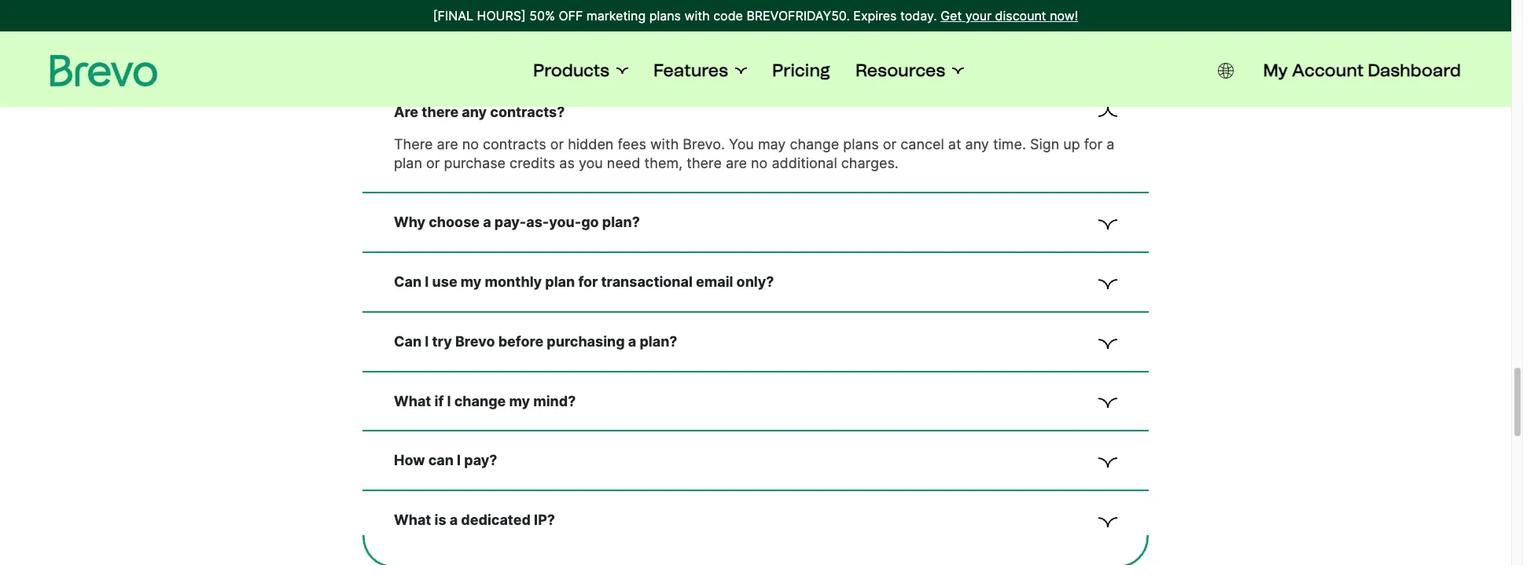 Task type: vqa. For each thing, say whether or not it's contained in the screenshot.
leftmost Or
yes



Task type: locate. For each thing, give the bounding box(es) containing it.
how
[[394, 453, 425, 469]]

up
[[1064, 136, 1081, 153]]

what left is
[[394, 512, 431, 529]]

1 vertical spatial are
[[726, 155, 747, 172]]

time.
[[993, 136, 1026, 153]]

a right the purchasing at left
[[628, 333, 637, 350]]

plans
[[649, 8, 681, 24], [843, 136, 879, 153]]

use
[[432, 274, 458, 290]]

hours]
[[477, 8, 526, 24]]

no down "may"
[[751, 155, 768, 172]]

plan? down transactional
[[640, 333, 678, 350]]

plan? inside dropdown button
[[640, 333, 678, 350]]

purchasing
[[547, 333, 625, 350]]

0 vertical spatial my
[[461, 274, 482, 290]]

discount
[[996, 8, 1047, 24]]

can i try brevo before purchasing a plan?
[[394, 333, 678, 350]]

change
[[790, 136, 839, 153], [454, 393, 506, 409]]

1 vertical spatial there
[[687, 155, 722, 172]]

for left transactional
[[578, 274, 598, 290]]

1 horizontal spatial no
[[751, 155, 768, 172]]

account
[[1292, 60, 1364, 81]]

i right if
[[447, 393, 451, 409]]

pricing link
[[772, 60, 831, 82]]

resources link
[[856, 60, 965, 82]]

0 horizontal spatial any
[[462, 104, 487, 121]]

1 horizontal spatial change
[[790, 136, 839, 153]]

1 vertical spatial plans
[[843, 136, 879, 153]]

0 vertical spatial what
[[394, 393, 431, 409]]

off
[[559, 8, 583, 24]]

email
[[696, 274, 733, 290]]

what
[[394, 393, 431, 409], [394, 512, 431, 529]]

are down you
[[726, 155, 747, 172]]

0 vertical spatial are
[[437, 136, 458, 153]]

your
[[966, 8, 992, 24]]

any inside are there any contracts? dropdown button
[[462, 104, 487, 121]]

1 vertical spatial change
[[454, 393, 506, 409]]

you-
[[549, 214, 581, 231]]

for inside dropdown button
[[578, 274, 598, 290]]

0 vertical spatial can
[[394, 274, 422, 290]]

can inside dropdown button
[[394, 333, 422, 350]]

plans up charges.
[[843, 136, 879, 153]]

0 horizontal spatial with
[[651, 136, 679, 153]]

what left if
[[394, 393, 431, 409]]

there
[[422, 104, 459, 121], [687, 155, 722, 172]]

my account dashboard link
[[1264, 60, 1462, 82]]

1 vertical spatial with
[[651, 136, 679, 153]]

1 horizontal spatial for
[[1085, 136, 1103, 153]]

what if i change my mind?
[[394, 393, 576, 409]]

plans right marketing
[[649, 8, 681, 24]]

1 vertical spatial plan
[[545, 274, 575, 290]]

with left code
[[685, 8, 710, 24]]

for
[[1085, 136, 1103, 153], [578, 274, 598, 290]]

there inside there are no contracts or hidden fees with brevo. you may change plans or cancel at any time. sign up for a plan or purchase credits as you need them, there are no additional charges.
[[687, 155, 722, 172]]

1 horizontal spatial my
[[509, 393, 530, 409]]

a inside dropdown button
[[483, 214, 491, 231]]

plan inside there are no contracts or hidden fees with brevo. you may change plans or cancel at any time. sign up for a plan or purchase credits as you need them, there are no additional charges.
[[394, 155, 422, 172]]

contracts?
[[490, 104, 565, 121]]

there right 'are'
[[422, 104, 459, 121]]

contracts
[[483, 136, 546, 153]]

them,
[[645, 155, 683, 172]]

for inside there are no contracts or hidden fees with brevo. you may change plans or cancel at any time. sign up for a plan or purchase credits as you need them, there are no additional charges.
[[1085, 136, 1103, 153]]

1 horizontal spatial there
[[687, 155, 722, 172]]

a right up
[[1107, 136, 1115, 153]]

1 vertical spatial plan?
[[640, 333, 678, 350]]

why choose a pay-as-you-go plan?
[[394, 214, 640, 231]]

my left mind? on the left bottom
[[509, 393, 530, 409]]

my right "use"
[[461, 274, 482, 290]]

with
[[685, 8, 710, 24], [651, 136, 679, 153]]

dedicated
[[461, 512, 531, 529]]

or up charges.
[[883, 136, 897, 153]]

plan?
[[602, 214, 640, 231], [640, 333, 678, 350]]

or up "as"
[[550, 136, 564, 153]]

any right at
[[966, 136, 989, 153]]

products
[[533, 60, 610, 81]]

what inside dropdown button
[[394, 393, 431, 409]]

may
[[758, 136, 786, 153]]

0 vertical spatial plans
[[649, 8, 681, 24]]

1 vertical spatial what
[[394, 512, 431, 529]]

resources
[[856, 60, 946, 81]]

brevo
[[455, 333, 495, 350]]

change inside there are no contracts or hidden fees with brevo. you may change plans or cancel at any time. sign up for a plan or purchase credits as you need them, there are no additional charges.
[[790, 136, 839, 153]]

1 vertical spatial for
[[578, 274, 598, 290]]

pay-
[[495, 214, 526, 231]]

cancel
[[901, 136, 945, 153]]

0 horizontal spatial there
[[422, 104, 459, 121]]

1 horizontal spatial any
[[966, 136, 989, 153]]

2 can from the top
[[394, 333, 422, 350]]

can
[[428, 453, 454, 469]]

before
[[498, 333, 544, 350]]

0 vertical spatial any
[[462, 104, 487, 121]]

no
[[462, 136, 479, 153], [751, 155, 768, 172]]

1 what from the top
[[394, 393, 431, 409]]

1 horizontal spatial are
[[726, 155, 747, 172]]

change up "additional" in the right top of the page
[[790, 136, 839, 153]]

i right can on the bottom of page
[[457, 453, 461, 469]]

any up purchase on the top left of page
[[462, 104, 487, 121]]

0 horizontal spatial for
[[578, 274, 598, 290]]

what inside dropdown button
[[394, 512, 431, 529]]

plan right monthly
[[545, 274, 575, 290]]

brevo.
[[683, 136, 725, 153]]

plan? for why choose a pay-as-you-go plan?
[[602, 214, 640, 231]]

now!
[[1050, 8, 1079, 24]]

try
[[432, 333, 452, 350]]

2 horizontal spatial or
[[883, 136, 897, 153]]

can i use my monthly plan for transactional email only? button
[[394, 272, 1118, 293]]

1 horizontal spatial plans
[[843, 136, 879, 153]]

or
[[550, 136, 564, 153], [883, 136, 897, 153], [426, 155, 440, 172]]

for right up
[[1085, 136, 1103, 153]]

how can i pay? button
[[394, 451, 1118, 471]]

plan? inside dropdown button
[[602, 214, 640, 231]]

0 horizontal spatial plan
[[394, 155, 422, 172]]

[final hours] 50% off marketing plans with code brevofriday50. expires today. get your discount now!
[[433, 8, 1079, 24]]

expires
[[854, 8, 897, 24]]

mind?
[[534, 393, 576, 409]]

0 vertical spatial there
[[422, 104, 459, 121]]

1 horizontal spatial with
[[685, 8, 710, 24]]

only?
[[737, 274, 774, 290]]

1 horizontal spatial plan
[[545, 274, 575, 290]]

can
[[394, 274, 422, 290], [394, 333, 422, 350]]

50%
[[530, 8, 555, 24]]

a left pay- at top
[[483, 214, 491, 231]]

plan? right the 'go'
[[602, 214, 640, 231]]

a right is
[[450, 512, 458, 529]]

are up purchase on the top left of page
[[437, 136, 458, 153]]

can for can i use my monthly plan for transactional email only?
[[394, 274, 422, 290]]

with up them,
[[651, 136, 679, 153]]

or down there
[[426, 155, 440, 172]]

a
[[1107, 136, 1115, 153], [483, 214, 491, 231], [628, 333, 637, 350], [450, 512, 458, 529]]

0 horizontal spatial plans
[[649, 8, 681, 24]]

purchase
[[444, 155, 506, 172]]

i left "use"
[[425, 274, 429, 290]]

0 vertical spatial with
[[685, 8, 710, 24]]

2 what from the top
[[394, 512, 431, 529]]

need
[[607, 155, 641, 172]]

there are no contracts or hidden fees with brevo. you may change plans or cancel at any time. sign up for a plan or purchase credits as you need them, there are no additional charges.
[[394, 136, 1115, 172]]

0 vertical spatial for
[[1085, 136, 1103, 153]]

0 horizontal spatial are
[[437, 136, 458, 153]]

my
[[461, 274, 482, 290], [509, 393, 530, 409]]

are
[[437, 136, 458, 153], [726, 155, 747, 172]]

i
[[425, 274, 429, 290], [425, 333, 429, 350], [447, 393, 451, 409], [457, 453, 461, 469]]

sign
[[1030, 136, 1060, 153]]

get your discount now! link
[[941, 6, 1079, 25]]

can inside dropdown button
[[394, 274, 422, 290]]

1 can from the top
[[394, 274, 422, 290]]

transactional
[[601, 274, 693, 290]]

1 vertical spatial can
[[394, 333, 422, 350]]

0 vertical spatial change
[[790, 136, 839, 153]]

0 horizontal spatial or
[[426, 155, 440, 172]]

0 vertical spatial plan?
[[602, 214, 640, 231]]

additional
[[772, 155, 838, 172]]

why
[[394, 214, 426, 231]]

1 vertical spatial my
[[509, 393, 530, 409]]

0 vertical spatial plan
[[394, 155, 422, 172]]

1 horizontal spatial or
[[550, 136, 564, 153]]

plan down there
[[394, 155, 422, 172]]

1 vertical spatial any
[[966, 136, 989, 153]]

no up purchase on the top left of page
[[462, 136, 479, 153]]

can left "use"
[[394, 274, 422, 290]]

change right if
[[454, 393, 506, 409]]

can left the try
[[394, 333, 422, 350]]

i left the try
[[425, 333, 429, 350]]

choose
[[429, 214, 480, 231]]

are there any contracts?
[[394, 104, 565, 121]]

my
[[1264, 60, 1288, 81]]

there down brevo.
[[687, 155, 722, 172]]

0 horizontal spatial change
[[454, 393, 506, 409]]

marketing
[[587, 8, 646, 24]]

0 horizontal spatial my
[[461, 274, 482, 290]]

ip?
[[534, 512, 555, 529]]

0 horizontal spatial no
[[462, 136, 479, 153]]

credits
[[510, 155, 556, 172]]



Task type: describe. For each thing, give the bounding box(es) containing it.
with inside there are no contracts or hidden fees with brevo. you may change plans or cancel at any time. sign up for a plan or purchase credits as you need them, there are no additional charges.
[[651, 136, 679, 153]]

what if i change my mind? button
[[394, 391, 1118, 412]]

are
[[394, 104, 419, 121]]

my inside what if i change my mind? dropdown button
[[509, 393, 530, 409]]

charges.
[[841, 155, 899, 172]]

can i use my monthly plan for transactional email only?
[[394, 274, 774, 290]]

brevofriday50.
[[747, 8, 850, 24]]

today.
[[901, 8, 937, 24]]

0 vertical spatial no
[[462, 136, 479, 153]]

why choose a pay-as-you-go plan? button
[[394, 213, 1118, 233]]

what is a dedicated ip? button
[[394, 511, 1118, 531]]

pricing
[[772, 60, 831, 81]]

brevo image
[[50, 55, 157, 87]]

plans inside there are no contracts or hidden fees with brevo. you may change plans or cancel at any time. sign up for a plan or purchase credits as you need them, there are no additional charges.
[[843, 136, 879, 153]]

what for what is a dedicated ip?
[[394, 512, 431, 529]]

button image
[[1218, 63, 1234, 79]]

monthly
[[485, 274, 542, 290]]

hidden
[[568, 136, 614, 153]]

fees
[[618, 136, 647, 153]]

my account dashboard
[[1264, 60, 1462, 81]]

as-
[[526, 214, 549, 231]]

how can i pay?
[[394, 453, 498, 469]]

can i try brevo before purchasing a plan? button
[[394, 332, 1118, 352]]

get
[[941, 8, 962, 24]]

there
[[394, 136, 433, 153]]

at
[[948, 136, 962, 153]]

what for what if i change my mind?
[[394, 393, 431, 409]]

a inside there are no contracts or hidden fees with brevo. you may change plans or cancel at any time. sign up for a plan or purchase credits as you need them, there are no additional charges.
[[1107, 136, 1115, 153]]

any inside there are no contracts or hidden fees with brevo. you may change plans or cancel at any time. sign up for a plan or purchase credits as you need them, there are no additional charges.
[[966, 136, 989, 153]]

are there any contracts? button
[[394, 103, 1118, 123]]

change inside dropdown button
[[454, 393, 506, 409]]

you
[[579, 155, 603, 172]]

plan? for can i try brevo before purchasing a plan?
[[640, 333, 678, 350]]

a inside dropdown button
[[628, 333, 637, 350]]

as
[[560, 155, 575, 172]]

code
[[714, 8, 743, 24]]

features
[[654, 60, 728, 81]]

products link
[[533, 60, 629, 82]]

my inside can i use my monthly plan for transactional email only? dropdown button
[[461, 274, 482, 290]]

features link
[[654, 60, 747, 82]]

there inside dropdown button
[[422, 104, 459, 121]]

is
[[435, 512, 446, 529]]

[final
[[433, 8, 474, 24]]

go
[[581, 214, 599, 231]]

i inside dropdown button
[[425, 274, 429, 290]]

a inside dropdown button
[[450, 512, 458, 529]]

1 vertical spatial no
[[751, 155, 768, 172]]

you
[[729, 136, 754, 153]]

i inside 'dropdown button'
[[457, 453, 461, 469]]

plan inside dropdown button
[[545, 274, 575, 290]]

pay?
[[464, 453, 498, 469]]

what is a dedicated ip?
[[394, 512, 555, 529]]

if
[[435, 393, 444, 409]]

dashboard
[[1368, 60, 1462, 81]]

can for can i try brevo before purchasing a plan?
[[394, 333, 422, 350]]



